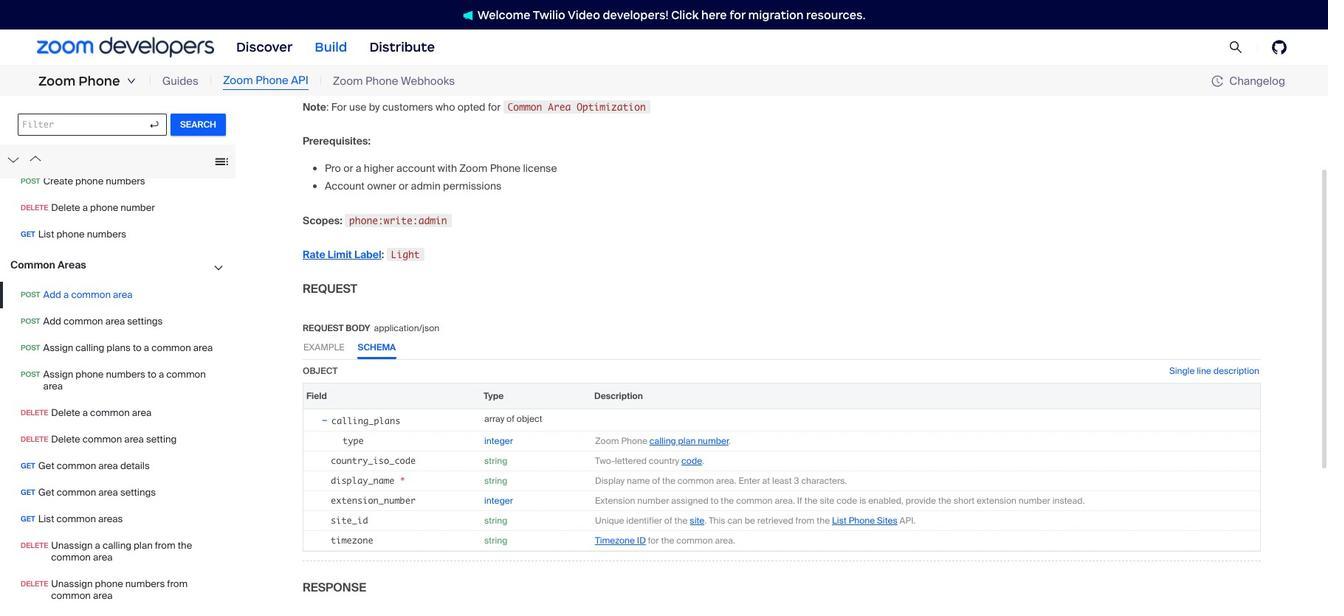 Task type: describe. For each thing, give the bounding box(es) containing it.
display_name
[[331, 475, 395, 486]]

*
[[400, 475, 405, 486]]

0 vertical spatial object
[[303, 365, 338, 377]]

api
[[291, 73, 308, 88]]

zoom for zoom phone webhooks
[[333, 74, 363, 88]]

down image
[[127, 77, 136, 86]]

zoom phone webhooks
[[333, 74, 455, 88]]

string for timezone
[[484, 535, 508, 547]]

video
[[568, 8, 600, 22]]

zoom phone api link
[[223, 73, 308, 90]]

site_id
[[331, 515, 368, 526]]

click
[[671, 8, 699, 22]]

welcome twilio video developers! click here for migration resources. link
[[448, 7, 880, 23]]

type
[[343, 435, 364, 446]]

calling_plans
[[331, 415, 400, 427]]

changelog link
[[1212, 73, 1285, 88]]

zoom for zoom phone
[[38, 73, 75, 89]]

description
[[1214, 365, 1260, 377]]

phone for zoom phone
[[78, 73, 120, 89]]

history image
[[1212, 75, 1224, 87]]

zoom phone
[[38, 73, 120, 89]]

guides
[[162, 74, 199, 88]]

string for country_iso_code
[[484, 455, 508, 467]]

resources.
[[806, 8, 866, 22]]

zoom for zoom phone api
[[223, 73, 253, 88]]

array of object
[[484, 413, 542, 425]]

zoom phone api
[[223, 73, 308, 88]]

extension_number
[[331, 495, 416, 506]]

request body application/json
[[303, 322, 439, 334]]

array
[[484, 413, 504, 425]]

zoom developer logo image
[[37, 37, 214, 57]]

country_iso_code
[[331, 455, 416, 466]]

- calling_plans
[[321, 413, 400, 427]]

phone for zoom phone webhooks
[[366, 74, 398, 88]]

guides link
[[162, 73, 199, 90]]

request for request
[[303, 281, 358, 297]]

-
[[321, 413, 328, 427]]

response
[[303, 580, 366, 596]]



Task type: locate. For each thing, give the bounding box(es) containing it.
1 vertical spatial integer
[[484, 495, 513, 507]]

notification image
[[463, 10, 477, 20], [463, 10, 473, 20]]

2 zoom from the left
[[223, 73, 253, 88]]

phone left down icon
[[78, 73, 120, 89]]

2 horizontal spatial phone
[[366, 74, 398, 88]]

field
[[306, 390, 327, 402]]

3 string from the top
[[484, 515, 508, 527]]

1 integer from the top
[[484, 435, 513, 447]]

1 phone from the left
[[78, 73, 120, 89]]

zoom inside zoom phone webhooks link
[[333, 74, 363, 88]]

line
[[1197, 365, 1211, 377]]

object
[[303, 365, 338, 377], [517, 413, 542, 425]]

github image
[[1272, 40, 1287, 55], [1272, 40, 1287, 55]]

request
[[303, 281, 358, 297], [303, 322, 344, 334]]

here
[[701, 8, 727, 22]]

1 string from the top
[[484, 455, 508, 467]]

single
[[1170, 365, 1195, 377]]

object up field
[[303, 365, 338, 377]]

1 horizontal spatial phone
[[256, 73, 288, 88]]

migration
[[748, 8, 804, 22]]

request left body at the left
[[303, 322, 344, 334]]

0 horizontal spatial object
[[303, 365, 338, 377]]

changelog
[[1230, 73, 1285, 88]]

zoom inside "zoom phone api" link
[[223, 73, 253, 88]]

2 string from the top
[[484, 475, 508, 487]]

string
[[484, 455, 508, 467], [484, 475, 508, 487], [484, 515, 508, 527], [484, 535, 508, 547]]

integer for type
[[484, 435, 513, 447]]

phone
[[78, 73, 120, 89], [256, 73, 288, 88], [366, 74, 398, 88]]

request for request body application/json
[[303, 322, 344, 334]]

type
[[484, 390, 504, 402]]

2 phone from the left
[[256, 73, 288, 88]]

welcome twilio video developers! click here for migration resources.
[[477, 8, 866, 22]]

application/json
[[374, 322, 439, 334]]

4 string from the top
[[484, 535, 508, 547]]

zoom
[[38, 73, 75, 89], [223, 73, 253, 88], [333, 74, 363, 88]]

0 horizontal spatial phone
[[78, 73, 120, 89]]

for
[[730, 8, 746, 22]]

integer for extension_number
[[484, 495, 513, 507]]

phone left webhooks
[[366, 74, 398, 88]]

0 vertical spatial request
[[303, 281, 358, 297]]

2 integer from the top
[[484, 495, 513, 507]]

0 horizontal spatial zoom
[[38, 73, 75, 89]]

phone left api
[[256, 73, 288, 88]]

single line description
[[1170, 365, 1260, 377]]

1 zoom from the left
[[38, 73, 75, 89]]

3 phone from the left
[[366, 74, 398, 88]]

1 horizontal spatial zoom
[[223, 73, 253, 88]]

webhooks
[[401, 74, 455, 88]]

1 horizontal spatial object
[[517, 413, 542, 425]]

of
[[507, 413, 515, 425]]

2 request from the top
[[303, 322, 344, 334]]

welcome
[[477, 8, 531, 22]]

1 vertical spatial request
[[303, 322, 344, 334]]

history image
[[1212, 75, 1230, 87]]

search image
[[1229, 41, 1243, 54], [1229, 41, 1243, 54]]

3 zoom from the left
[[333, 74, 363, 88]]

object right of at the left bottom of page
[[517, 413, 542, 425]]

2 horizontal spatial zoom
[[333, 74, 363, 88]]

body
[[346, 322, 370, 334]]

string for site_id
[[484, 515, 508, 527]]

twilio
[[533, 8, 565, 22]]

0 vertical spatial integer
[[484, 435, 513, 447]]

timezone
[[331, 535, 373, 546]]

request up body at the left
[[303, 281, 358, 297]]

developers!
[[603, 8, 669, 22]]

zoom phone webhooks link
[[333, 73, 455, 90]]

phone for zoom phone api
[[256, 73, 288, 88]]

1 vertical spatial object
[[517, 413, 542, 425]]

display_name *
[[331, 475, 405, 486]]

1 request from the top
[[303, 281, 358, 297]]

integer
[[484, 435, 513, 447], [484, 495, 513, 507]]



Task type: vqa. For each thing, say whether or not it's contained in the screenshot.
Http
no



